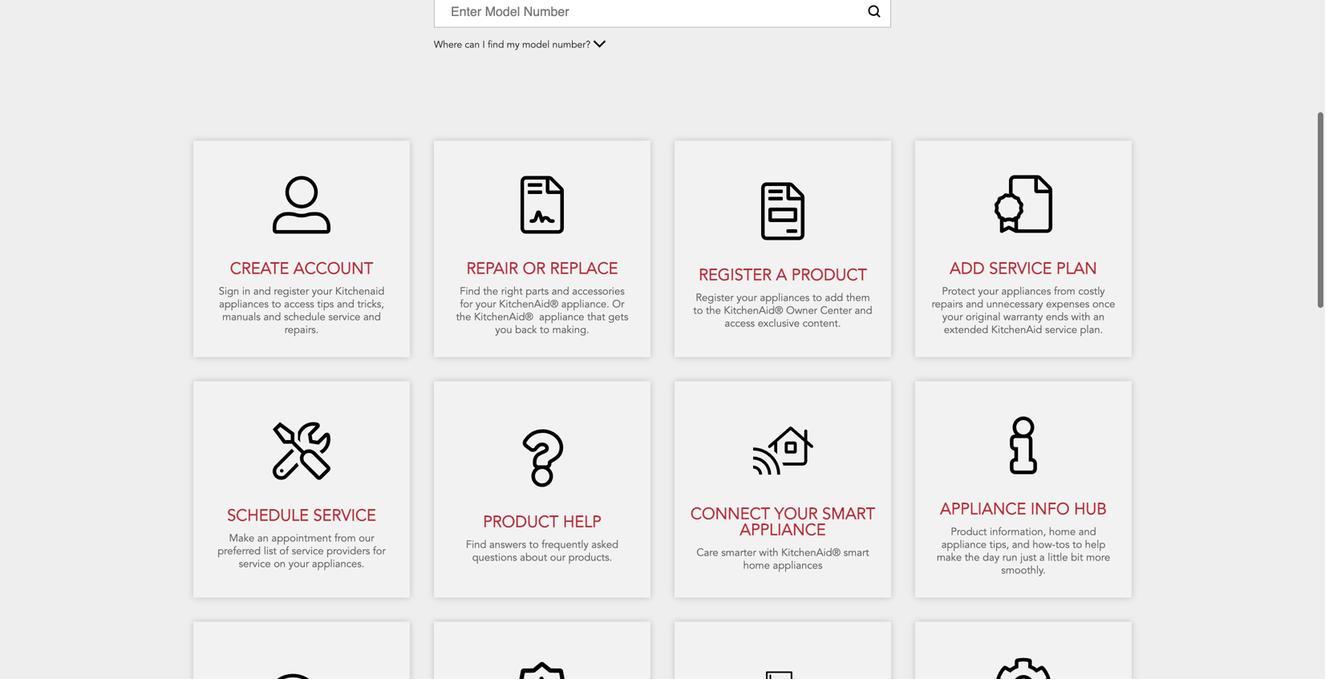 Task type: vqa. For each thing, say whether or not it's contained in the screenshot.


Task type: locate. For each thing, give the bounding box(es) containing it.
2 horizontal spatial the
[[965, 551, 980, 565]]

and right center in the top of the page
[[855, 304, 873, 318]]

to inside 'repair or replace find the right parts and accessories for your kitchenaid® appliance. or the kitchenaid®  appliance that gets you back to making.'
[[540, 323, 550, 337]]

appliance left that
[[539, 310, 584, 325]]

appliance inside 'repair or replace find the right parts and accessories for your kitchenaid® appliance. or the kitchenaid®  appliance that gets you back to making.'
[[539, 310, 584, 325]]

1 vertical spatial our
[[550, 551, 566, 565]]

a
[[776, 264, 787, 286], [1040, 551, 1045, 565]]

your inside schedule service make an appointment from our preferred list of service providers for service on your appliances.
[[289, 557, 309, 572]]

care
[[697, 546, 719, 560]]

number?
[[552, 38, 590, 51]]

connect
[[691, 504, 770, 526]]

appliance inside appliance info hub product information, home and appliance tips, and how-tos to help make the day run just a little bit more smoothly.
[[940, 499, 1026, 521]]

1 horizontal spatial from
[[1054, 284, 1076, 299]]

1 vertical spatial find
[[466, 538, 487, 552]]

the left 'exclusive'
[[706, 304, 721, 318]]

1 horizontal spatial appliance
[[942, 538, 987, 552]]

our inside schedule service make an appointment from our preferred list of service providers for service on your appliances.
[[359, 532, 374, 546]]

0 vertical spatial from
[[1054, 284, 1076, 299]]

where can i find my model number?
[[434, 38, 590, 51]]

appliances inside connect your smart appliance care smarter with kitchenaid® smart home appliances
[[773, 559, 823, 573]]

0 vertical spatial find
[[460, 284, 480, 299]]

appliance inside appliance info hub product information, home and appliance tips, and how-tos to help make the day run just a little bit more smoothly.
[[942, 538, 987, 552]]

0 horizontal spatial appliance
[[539, 310, 584, 325]]

or
[[523, 258, 546, 280]]

an right 'make'
[[257, 532, 269, 546]]

access left 'exclusive'
[[725, 317, 755, 331]]

to left schedule
[[272, 297, 281, 312]]

1 vertical spatial appliance
[[942, 538, 987, 552]]

0 horizontal spatial the
[[483, 284, 498, 299]]

account
[[294, 258, 373, 280]]

appliances up 'exclusive'
[[760, 291, 810, 305]]

0 horizontal spatial home
[[743, 559, 770, 573]]

appliance inside connect your smart appliance care smarter with kitchenaid® smart home appliances
[[740, 520, 826, 542]]

0 horizontal spatial service
[[313, 505, 376, 527]]

manuals
[[222, 310, 261, 325]]

the inside 'repair or replace find the right parts and accessories for your kitchenaid® appliance. or the kitchenaid®  appliance that gets you back to making.'
[[483, 284, 498, 299]]

0 horizontal spatial a
[[776, 264, 787, 286]]

or
[[612, 297, 625, 312]]

plan
[[1057, 258, 1097, 280]]

a inside register a product register your appliances to add them to the kitchenaid® owner center and access exclusive content.
[[776, 264, 787, 286]]

your right on
[[289, 557, 309, 572]]

questions
[[472, 551, 517, 565]]

a right just
[[1040, 551, 1045, 565]]

find left answers
[[466, 538, 487, 552]]

access
[[284, 297, 314, 312], [725, 317, 755, 331]]

access up 'repairs.'
[[284, 297, 314, 312]]

register
[[699, 264, 772, 286], [696, 291, 734, 305]]

with inside add service plan protect your appliances from costly repairs and unnecessary expenses once your original warranty ends with an extended kitchenaid service plan.
[[1071, 310, 1091, 325]]

1 vertical spatial a
[[1040, 551, 1045, 565]]

our up appliances.
[[359, 532, 374, 546]]

little
[[1048, 551, 1068, 565]]

that
[[587, 310, 606, 325]]

with right the smarter
[[759, 546, 779, 560]]

an
[[1094, 310, 1105, 325], [257, 532, 269, 546]]

1 vertical spatial with
[[759, 546, 779, 560]]

to inside the create account sign in and register your kitchenaid appliances to access tips and tricks, manuals and schedule service and repairs.
[[272, 297, 281, 312]]

1 horizontal spatial our
[[550, 551, 566, 565]]

asked
[[592, 538, 619, 552]]

1 horizontal spatial home
[[1049, 525, 1076, 540]]

home inside appliance info hub product information, home and appliance tips, and how-tos to help make the day run just a little bit more smoothly.
[[1049, 525, 1076, 540]]

smarter
[[721, 546, 756, 560]]

1 vertical spatial the
[[706, 304, 721, 318]]

0 horizontal spatial with
[[759, 546, 779, 560]]

list
[[264, 544, 277, 559]]

0 vertical spatial home
[[1049, 525, 1076, 540]]

your down protect
[[943, 310, 963, 325]]

home right care
[[743, 559, 770, 573]]

your
[[312, 284, 332, 299], [978, 284, 999, 299], [737, 291, 757, 305], [943, 310, 963, 325], [775, 504, 818, 526], [289, 557, 309, 572]]

service up unnecessary
[[989, 258, 1052, 280]]

and
[[253, 284, 271, 299], [552, 284, 569, 299], [337, 297, 355, 312], [966, 297, 984, 312], [855, 304, 873, 318], [264, 310, 281, 325], [363, 310, 381, 325], [1079, 525, 1096, 540], [1012, 538, 1030, 552]]

appliance
[[539, 310, 584, 325], [942, 538, 987, 552]]

service inside add service plan protect your appliances from costly repairs and unnecessary expenses once your original warranty ends with an extended kitchenaid service plan.
[[1045, 323, 1077, 337]]

to
[[813, 291, 822, 305], [272, 297, 281, 312], [693, 304, 703, 318], [540, 323, 550, 337], [529, 538, 539, 552], [1073, 538, 1082, 552]]

to left add
[[813, 291, 822, 305]]

a up owner
[[776, 264, 787, 286]]

appliances
[[1002, 284, 1051, 299], [760, 291, 810, 305], [219, 297, 269, 312], [773, 559, 823, 573]]

information,
[[990, 525, 1046, 540]]

0 vertical spatial register
[[699, 264, 772, 286]]

0 horizontal spatial access
[[284, 297, 314, 312]]

kitchenaid®
[[499, 297, 558, 312], [724, 304, 783, 318], [781, 546, 841, 560]]

and inside add service plan protect your appliances from costly repairs and unnecessary expenses once your original warranty ends with an extended kitchenaid service plan.
[[966, 297, 984, 312]]

0 horizontal spatial from
[[335, 532, 356, 546]]

to right tos
[[1073, 538, 1082, 552]]

0 vertical spatial access
[[284, 297, 314, 312]]

1 horizontal spatial with
[[1071, 310, 1091, 325]]

just
[[1021, 551, 1037, 565]]

our right about
[[550, 551, 566, 565]]

the left right
[[483, 284, 498, 299]]

and right manuals
[[264, 310, 281, 325]]

from down plan
[[1054, 284, 1076, 299]]

the inside appliance info hub product information, home and appliance tips, and how-tos to help make the day run just a little bit more smoothly.
[[965, 551, 980, 565]]

and up extended at the top right
[[966, 297, 984, 312]]

0 vertical spatial service
[[989, 258, 1052, 280]]

where can i find my model number? button
[[434, 38, 606, 51]]

service inside schedule service make an appointment from our preferred list of service providers for service on your appliances.
[[313, 505, 376, 527]]

exclusive
[[758, 317, 800, 331]]

0 vertical spatial our
[[359, 532, 374, 546]]

for your
[[460, 297, 496, 312]]

model
[[522, 38, 550, 51]]

1 vertical spatial access
[[725, 317, 755, 331]]

service up the providers
[[313, 505, 376, 527]]

home
[[1049, 525, 1076, 540], [743, 559, 770, 573]]

1 horizontal spatial appliance
[[940, 499, 1026, 521]]

1 horizontal spatial an
[[1094, 310, 1105, 325]]

service down 'expenses'
[[1045, 323, 1077, 337]]

1 vertical spatial home
[[743, 559, 770, 573]]

2 vertical spatial the
[[965, 551, 980, 565]]

for
[[373, 544, 386, 559]]

the left day
[[965, 551, 980, 565]]

0 horizontal spatial appliance
[[740, 520, 826, 542]]

service left on
[[239, 557, 271, 572]]

back
[[515, 323, 537, 337]]

find
[[460, 284, 480, 299], [466, 538, 487, 552]]

of
[[280, 544, 289, 559]]

1 vertical spatial service
[[313, 505, 376, 527]]

smart
[[822, 504, 875, 526]]

from up appliances.
[[335, 532, 356, 546]]

with right ends
[[1071, 310, 1091, 325]]

add service plan protect your appliances from costly repairs and unnecessary expenses once your original warranty ends with an extended kitchenaid service plan.
[[932, 258, 1116, 337]]

0 vertical spatial a
[[776, 264, 787, 286]]

0 vertical spatial an
[[1094, 310, 1105, 325]]

my
[[507, 38, 520, 51]]

appliances.
[[312, 557, 365, 572]]

service inside the create account sign in and register your kitchenaid appliances to access tips and tricks, manuals and schedule service and repairs.
[[328, 310, 360, 325]]

plan.
[[1080, 323, 1103, 337]]

bit
[[1071, 551, 1083, 565]]

providers
[[327, 544, 370, 559]]

find down repair
[[460, 284, 480, 299]]

0 vertical spatial with
[[1071, 310, 1091, 325]]

and right in at left
[[253, 284, 271, 299]]

service inside add service plan protect your appliances from costly repairs and unnecessary expenses once your original warranty ends with an extended kitchenaid service plan.
[[989, 258, 1052, 280]]

kitchenaid® up back
[[499, 297, 558, 312]]

appliances down create
[[219, 297, 269, 312]]

and right parts
[[552, 284, 569, 299]]

add
[[950, 258, 985, 280]]

home down info on the right bottom of page
[[1049, 525, 1076, 540]]

kitchenaid® left smart
[[781, 546, 841, 560]]

appliances inside the create account sign in and register your kitchenaid appliances to access tips and tricks, manuals and schedule service and repairs.
[[219, 297, 269, 312]]

the inside register a product register your appliances to add them to the kitchenaid® owner center and access exclusive content.
[[706, 304, 721, 318]]

service down kitchenaid
[[328, 310, 360, 325]]

accessories
[[572, 284, 625, 299]]

0 vertical spatial appliance
[[539, 310, 584, 325]]

hub
[[1074, 499, 1107, 521]]

1 vertical spatial from
[[335, 532, 356, 546]]

appliance up product
[[940, 499, 1026, 521]]

appliances up 'warranty'
[[1002, 284, 1051, 299]]

appliance left tips,
[[942, 538, 987, 552]]

1 horizontal spatial access
[[725, 317, 755, 331]]

kitchenaid® left owner
[[724, 304, 783, 318]]

more
[[1086, 551, 1111, 565]]

how-
[[1033, 538, 1056, 552]]

help
[[563, 512, 602, 534]]

1 horizontal spatial service
[[989, 258, 1052, 280]]

0 horizontal spatial an
[[257, 532, 269, 546]]

1 vertical spatial an
[[257, 532, 269, 546]]

register
[[274, 284, 309, 299]]

home inside connect your smart appliance care smarter with kitchenaid® smart home appliances
[[743, 559, 770, 573]]

extended
[[944, 323, 989, 337]]

your down account on the left
[[312, 284, 332, 299]]

an down costly
[[1094, 310, 1105, 325]]

our
[[359, 532, 374, 546], [550, 551, 566, 565]]

and right tips
[[337, 297, 355, 312]]

with
[[1071, 310, 1091, 325], [759, 546, 779, 560]]

where
[[434, 38, 462, 51]]

can
[[465, 38, 480, 51]]

day
[[983, 551, 1000, 565]]

the
[[483, 284, 498, 299], [706, 304, 721, 318], [965, 551, 980, 565]]

from
[[1054, 284, 1076, 299], [335, 532, 356, 546]]

your left the smart
[[775, 504, 818, 526]]

0 horizontal spatial our
[[359, 532, 374, 546]]

on
[[274, 557, 286, 572]]

service for add
[[989, 258, 1052, 280]]

1 horizontal spatial a
[[1040, 551, 1045, 565]]

1 horizontal spatial the
[[706, 304, 721, 318]]

repairs.
[[285, 323, 319, 337]]

to right back
[[540, 323, 550, 337]]

to right answers
[[529, 538, 539, 552]]

appliance up the smarter
[[740, 520, 826, 542]]

appliances left smart
[[773, 559, 823, 573]]

register a product register your appliances to add them to the kitchenaid® owner center and access exclusive content.
[[693, 264, 873, 331]]

service
[[989, 258, 1052, 280], [313, 505, 376, 527]]

content.
[[803, 317, 841, 331]]

your left owner
[[737, 291, 757, 305]]

0 vertical spatial the
[[483, 284, 498, 299]]



Task type: describe. For each thing, give the bounding box(es) containing it.
parts
[[526, 284, 549, 299]]

gets
[[608, 310, 629, 325]]

our inside product help find answers to frequently asked questions about our products.
[[550, 551, 566, 565]]

appointment
[[272, 532, 332, 546]]

a inside appliance info hub product information, home and appliance tips, and how-tos to help make the day run just a little bit more smoothly.
[[1040, 551, 1045, 565]]

appliance.
[[561, 297, 609, 312]]

to right or
[[693, 304, 703, 318]]

1 vertical spatial register
[[696, 291, 734, 305]]

appliance info hub product information, home and appliance tips, and how-tos to help make the day run just a little bit more smoothly.
[[937, 499, 1111, 578]]

tips
[[317, 297, 334, 312]]

with inside connect your smart appliance care smarter with kitchenaid® smart home appliances
[[759, 546, 779, 560]]

answers
[[489, 538, 526, 552]]

kitchenaid® inside register a product register your appliances to add them to the kitchenaid® owner center and access exclusive content.
[[724, 304, 783, 318]]

and inside 'repair or replace find the right parts and accessories for your kitchenaid® appliance. or the kitchenaid®  appliance that gets you back to making.'
[[552, 284, 569, 299]]

and down kitchenaid
[[363, 310, 381, 325]]

connect your smart appliance care smarter with kitchenaid® smart home appliances
[[691, 504, 875, 573]]

create account sign in and register your kitchenaid appliances to access tips and tricks, manuals and schedule service and repairs.
[[219, 258, 385, 337]]

right
[[501, 284, 523, 299]]

find inside product help find answers to frequently asked questions about our products.
[[466, 538, 487, 552]]

from inside add service plan protect your appliances from costly repairs and unnecessary expenses once your original warranty ends with an extended kitchenaid service plan.
[[1054, 284, 1076, 299]]

access inside register a product register your appliances to add them to the kitchenaid® owner center and access exclusive content.
[[725, 317, 755, 331]]

i
[[483, 38, 485, 51]]

you
[[495, 323, 512, 337]]

expenses
[[1046, 297, 1090, 312]]

repair or replace find the right parts and accessories for your kitchenaid® appliance. or the kitchenaid®  appliance that gets you back to making.
[[456, 258, 629, 337]]

warranty
[[1004, 310, 1043, 325]]

Enter Model Number search field
[[435, 0, 868, 27]]

kitchenaid
[[991, 323, 1042, 337]]

owner
[[786, 304, 818, 318]]

an inside schedule service make an appointment from our preferred list of service providers for service on your appliances.
[[257, 532, 269, 546]]

schedule
[[284, 310, 326, 325]]

info
[[1031, 499, 1070, 521]]

frequently
[[542, 538, 589, 552]]

them
[[846, 291, 870, 305]]

center
[[820, 304, 852, 318]]

preferred
[[218, 544, 261, 559]]

repair
[[466, 258, 518, 280]]

to inside product help find answers to frequently asked questions about our products.
[[529, 538, 539, 552]]

to inside appliance info hub product information, home and appliance tips, and how-tos to help make the day run just a little bit more smoothly.
[[1073, 538, 1082, 552]]

service right of
[[292, 544, 324, 559]]

access inside the create account sign in and register your kitchenaid appliances to access tips and tricks, manuals and schedule service and repairs.
[[284, 297, 314, 312]]

appliances inside add service plan protect your appliances from costly repairs and unnecessary expenses once your original warranty ends with an extended kitchenaid service plan.
[[1002, 284, 1051, 299]]

appliances inside register a product register your appliances to add them to the kitchenaid® owner center and access exclusive content.
[[760, 291, 810, 305]]

sign
[[219, 284, 239, 299]]

and inside register a product register your appliances to add them to the kitchenaid® owner center and access exclusive content.
[[855, 304, 873, 318]]

find
[[488, 38, 504, 51]]

tricks,
[[357, 297, 384, 312]]

unnecessary
[[987, 297, 1043, 312]]

kitchenaid
[[335, 284, 385, 299]]

help
[[1085, 538, 1106, 552]]

product
[[483, 512, 559, 534]]

making.
[[552, 323, 589, 337]]

products.
[[569, 551, 612, 565]]

your inside register a product register your appliances to add them to the kitchenaid® owner center and access exclusive content.
[[737, 291, 757, 305]]

an inside add service plan protect your appliances from costly repairs and unnecessary expenses once your original warranty ends with an extended kitchenaid service plan.
[[1094, 310, 1105, 325]]

run
[[1003, 551, 1018, 565]]

smoothly.
[[1002, 564, 1046, 578]]

kitchenaid® inside 'repair or replace find the right parts and accessories for your kitchenaid® appliance. or the kitchenaid®  appliance that gets you back to making.'
[[499, 297, 558, 312]]

and down hub
[[1079, 525, 1096, 540]]

repairs
[[932, 297, 963, 312]]

from inside schedule service make an appointment from our preferred list of service providers for service on your appliances.
[[335, 532, 356, 546]]

product
[[792, 264, 867, 286]]

service for schedule
[[313, 505, 376, 527]]

your inside connect your smart appliance care smarter with kitchenaid® smart home appliances
[[775, 504, 818, 526]]

find inside 'repair or replace find the right parts and accessories for your kitchenaid® appliance. or the kitchenaid®  appliance that gets you back to making.'
[[460, 284, 480, 299]]

your up original
[[978, 284, 999, 299]]

make
[[937, 551, 962, 565]]

product
[[951, 525, 987, 540]]

schedule
[[227, 505, 309, 527]]

in
[[242, 284, 250, 299]]

smart
[[844, 546, 869, 560]]

product help find answers to frequently asked questions about our products.
[[466, 512, 619, 565]]

kitchenaid® inside connect your smart appliance care smarter with kitchenaid® smart home appliances
[[781, 546, 841, 560]]

about
[[520, 551, 547, 565]]

original
[[966, 310, 1001, 325]]

add
[[825, 291, 843, 305]]

make
[[229, 532, 255, 546]]

protect
[[942, 284, 975, 299]]

your inside the create account sign in and register your kitchenaid appliances to access tips and tricks, manuals and schedule service and repairs.
[[312, 284, 332, 299]]

and right tips,
[[1012, 538, 1030, 552]]

tos
[[1056, 538, 1070, 552]]

ends
[[1046, 310, 1069, 325]]

costly
[[1079, 284, 1105, 299]]

replace
[[550, 258, 618, 280]]

create
[[230, 258, 289, 280]]

once
[[1093, 297, 1116, 312]]

schedule service make an appointment from our preferred list of service providers for service on your appliances.
[[218, 505, 386, 572]]

tips,
[[990, 538, 1009, 552]]



